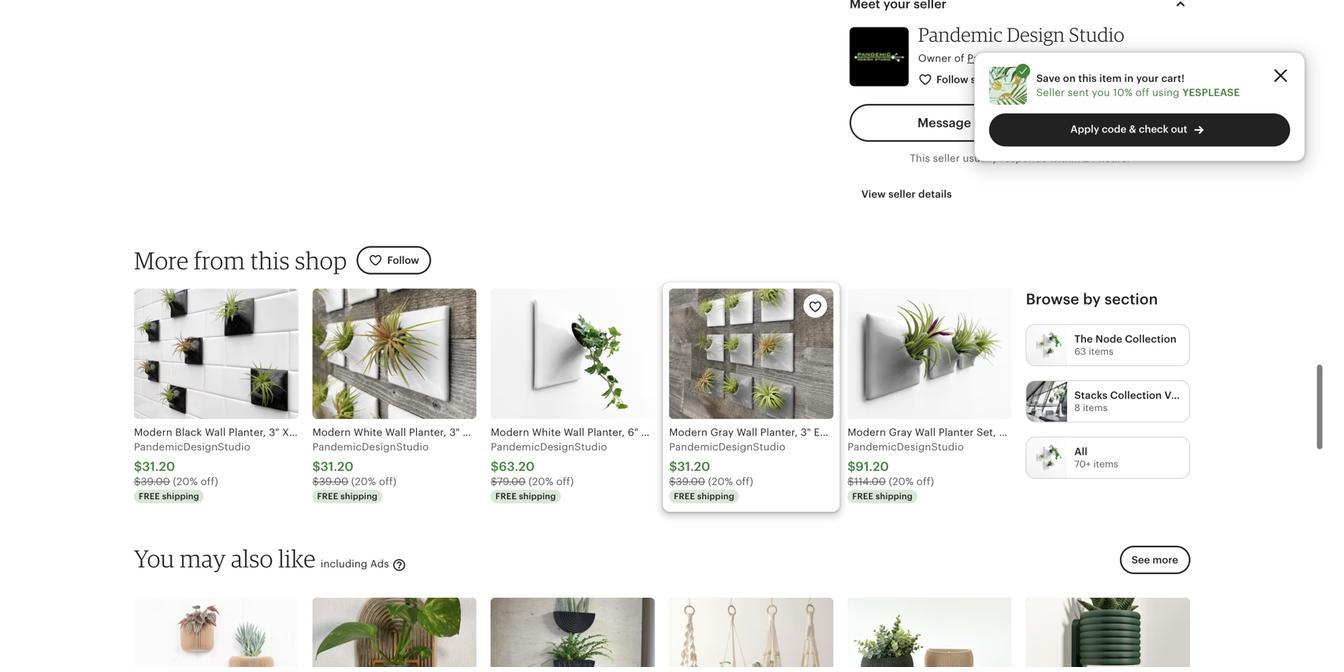Task type: describe. For each thing, give the bounding box(es) containing it.
free for modern white wall planter, 3" x small, air plant holder, air plant wall, living wall decor, moss wall art, indoor outdoor ceramic planter image
[[317, 492, 338, 502]]

seller
[[1037, 87, 1065, 99]]

pandemicdesignstudio for modern gray wall planter set, 3" x small air plant holder, indoor outdoor ceramic planter, modern wall decor, plant wall art, moss wall art image
[[848, 441, 964, 453]]

hours.
[[1099, 153, 1130, 164]]

apply
[[1071, 123, 1100, 135]]

cart!
[[1162, 72, 1185, 84]]

mid century modern set of 3 circle wall wood planter black wood finish image
[[491, 599, 655, 668]]

on
[[1063, 72, 1076, 84]]

the node collection 63 items
[[1075, 333, 1177, 357]]

39.00 for modern gray wall planter, 3" extra small air plant holder, air plant wall, living wall decor, moss wall art, indoor outdoor ceramic planter image
[[676, 476, 705, 488]]

ads
[[370, 559, 389, 571]]

pandemicdesignstudio inside pandemic design studio owner of pandemicdesignstudio
[[968, 52, 1084, 64]]

item
[[1100, 72, 1122, 84]]

wooden wall planter with drainage and reservoir - minimalist and modern wall planter - plant and cactus - original gift idea image
[[134, 599, 298, 668]]

modern gray wall planter set, 3" x small air plant holder, indoor outdoor ceramic planter, modern wall decor, plant wall art, moss wall art image
[[848, 289, 1012, 420]]

more
[[1153, 555, 1179, 566]]

items for stacks
[[1083, 403, 1108, 414]]

this for on
[[1079, 72, 1097, 84]]

off) for modern gray wall planter, 3" extra small air plant holder, air plant wall, living wall decor, moss wall art, indoor outdoor ceramic planter image
[[736, 476, 754, 488]]

of
[[955, 52, 965, 64]]

collection inside stacks collection vases 8 items
[[1111, 390, 1162, 402]]

(20% for modern white wall planter, 6" small indoor outdoor ceramic planter, plant wall art, mid century modern wall sculpture, home office decor 'image'
[[529, 476, 554, 488]]

follow shop
[[937, 74, 995, 86]]

off
[[1136, 87, 1150, 99]]

view
[[862, 188, 886, 200]]

follow button
[[357, 246, 431, 275]]

63
[[1075, 346, 1087, 357]]

70+
[[1075, 459, 1091, 470]]

pandemic
[[919, 23, 1003, 46]]

using
[[1153, 87, 1180, 99]]

you
[[1092, 87, 1111, 99]]

1 vertical spatial shop
[[295, 246, 347, 275]]

code
[[1102, 123, 1127, 135]]

free for modern white wall planter, 6" small indoor outdoor ceramic planter, plant wall art, mid century modern wall sculpture, home office decor 'image'
[[496, 492, 517, 502]]

31.20 for modern gray wall planter, 3" extra small air plant holder, air plant wall, living wall decor, moss wall art, indoor outdoor ceramic planter image
[[677, 460, 711, 474]]

pandemicdesignstudio $ 31.20 $ 39.00 (20% off) free shipping for modern white wall planter, 3" x small, air plant holder, air plant wall, living wall decor, moss wall art, indoor outdoor ceramic planter image
[[312, 441, 429, 502]]

studio
[[1069, 23, 1125, 46]]

modern white wall planter, 3" x small, air plant holder, air plant wall, living wall decor, moss wall art, indoor outdoor ceramic planter image
[[312, 289, 477, 420]]

your
[[1137, 72, 1159, 84]]

114.00
[[854, 476, 886, 488]]

this seller usually responds within 24 hours.
[[910, 153, 1130, 164]]

in
[[1125, 72, 1134, 84]]

seller for view
[[889, 188, 916, 200]]

apply code & check out link
[[989, 114, 1291, 147]]

follow shop button
[[907, 65, 1009, 95]]

modern gray wall planter, 3" extra small air plant holder, air plant wall, living wall decor, moss wall art, indoor outdoor ceramic planter image
[[669, 289, 834, 420]]

collection inside the node collection 63 items
[[1125, 333, 1177, 345]]

39.00 for modern black wall planter, 3" x small air plant holder, air plant wall, living wall decor, moss wall art, indoor outdoor ceramic planter image
[[141, 476, 170, 488]]

off) for modern white wall planter, 3" x small, air plant holder, air plant wall, living wall decor, moss wall art, indoor outdoor ceramic planter image
[[379, 476, 397, 488]]

seller for this
[[933, 153, 960, 164]]

see more listings in the the node collection section image
[[1027, 325, 1068, 366]]

more
[[134, 246, 189, 275]]

owner
[[919, 52, 952, 64]]

also
[[231, 545, 273, 574]]

shop inside follow shop button
[[971, 74, 995, 86]]

free for modern gray wall planter, 3" extra small air plant holder, air plant wall, living wall decor, moss wall art, indoor outdoor ceramic planter image
[[674, 492, 695, 502]]

responds
[[1001, 153, 1047, 164]]

node
[[1096, 333, 1123, 345]]

view seller details link
[[850, 180, 964, 209]]

out
[[1171, 123, 1188, 135]]

31.20 for modern black wall planter, 3" x small air plant holder, air plant wall, living wall decor, moss wall art, indoor outdoor ceramic planter image
[[142, 460, 175, 474]]

24
[[1084, 153, 1096, 164]]

(20% for modern black wall planter, 3" x small air plant holder, air plant wall, living wall decor, moss wall art, indoor outdoor ceramic planter image
[[173, 476, 198, 488]]

shipping for modern white wall planter, 6" small indoor outdoor ceramic planter, plant wall art, mid century modern wall sculpture, home office decor 'image'
[[519, 492, 556, 502]]

31.20 for modern white wall planter, 3" x small, air plant holder, air plant wall, living wall decor, moss wall art, indoor outdoor ceramic planter image
[[321, 460, 354, 474]]

free for modern black wall planter, 3" x small air plant holder, air plant wall, living wall decor, moss wall art, indoor outdoor ceramic planter image
[[139, 492, 160, 502]]

browse
[[1026, 291, 1080, 308]]



Task type: vqa. For each thing, say whether or not it's contained in the screenshot.
top Letter
no



Task type: locate. For each thing, give the bounding box(es) containing it.
pandemicdesignstudio $ 31.20 $ 39.00 (20% off) free shipping for modern black wall planter, 3" x small air plant holder, air plant wall, living wall decor, moss wall art, indoor outdoor ceramic planter image
[[134, 441, 251, 502]]

shipping inside pandemicdesignstudio $ 91.20 $ 114.00 (20% off) free shipping
[[876, 492, 913, 502]]

pandemicdesignstudio
[[968, 52, 1084, 64], [134, 441, 251, 453], [312, 441, 429, 453], [491, 441, 607, 453], [669, 441, 786, 453], [848, 441, 964, 453]]

items down node
[[1089, 346, 1114, 357]]

0 horizontal spatial 39.00
[[141, 476, 170, 488]]

free
[[139, 492, 160, 502], [317, 492, 338, 502], [496, 492, 517, 502], [674, 492, 695, 502], [853, 492, 874, 502]]

39.00
[[141, 476, 170, 488], [319, 476, 349, 488], [676, 476, 705, 488]]

1 vertical spatial follow
[[387, 255, 419, 266]]

pandemicdesignstudio for modern black wall planter, 3" x small air plant holder, air plant wall, living wall decor, moss wall art, indoor outdoor ceramic planter image
[[134, 441, 251, 453]]

5 shipping from the left
[[876, 492, 913, 502]]

off) for modern black wall planter, 3" x small air plant holder, air plant wall, living wall decor, moss wall art, indoor outdoor ceramic planter image
[[201, 476, 218, 488]]

pandemicdesignstudio $ 31.20 $ 39.00 (20% off) free shipping for modern gray wall planter, 3" extra small air plant holder, air plant wall, living wall decor, moss wall art, indoor outdoor ceramic planter image
[[669, 441, 786, 502]]

sent
[[1068, 87, 1089, 99]]

0 horizontal spatial this
[[250, 246, 290, 275]]

2 horizontal spatial 31.20
[[677, 460, 711, 474]]

pandemic design studio owner of pandemicdesignstudio
[[919, 23, 1125, 64]]

pandemicdesignstudio $ 63.20 $ 79.00 (20% off) free shipping
[[491, 441, 607, 502]]

all
[[1075, 446, 1088, 458]]

off)
[[201, 476, 218, 488], [379, 476, 397, 488], [556, 476, 574, 488], [736, 476, 754, 488], [917, 476, 934, 488]]

$
[[134, 460, 142, 474], [312, 460, 321, 474], [491, 460, 499, 474], [669, 460, 677, 474], [848, 460, 856, 474], [134, 476, 141, 488], [312, 476, 319, 488], [491, 476, 497, 488], [669, 476, 676, 488], [848, 476, 854, 488]]

items inside stacks collection vases 8 items
[[1083, 403, 1108, 414]]

1 shipping from the left
[[162, 492, 199, 502]]

5 free from the left
[[853, 492, 874, 502]]

stacks collection vases 8 items
[[1075, 390, 1194, 414]]

free inside pandemicdesignstudio $ 63.20 $ 79.00 (20% off) free shipping
[[496, 492, 517, 502]]

0 horizontal spatial 31.20
[[142, 460, 175, 474]]

1 vertical spatial seller
[[889, 188, 916, 200]]

pandemicdesignstudio $ 31.20 $ 39.00 (20% off) free shipping
[[134, 441, 251, 502], [312, 441, 429, 502], [669, 441, 786, 502]]

1 horizontal spatial shop
[[971, 74, 995, 86]]

this
[[1079, 72, 1097, 84], [250, 246, 290, 275]]

shipping inside pandemicdesignstudio $ 63.20 $ 79.00 (20% off) free shipping
[[519, 492, 556, 502]]

(20% for modern gray wall planter, 3" extra small air plant holder, air plant wall, living wall decor, moss wall art, indoor outdoor ceramic planter image
[[708, 476, 733, 488]]

2 off) from the left
[[379, 476, 397, 488]]

this for from
[[250, 246, 290, 275]]

1 horizontal spatial seller
[[933, 153, 960, 164]]

may
[[180, 545, 226, 574]]

63.20
[[499, 460, 535, 474]]

collection left vases
[[1111, 390, 1162, 402]]

follow for follow shop
[[937, 74, 969, 86]]

this up the sent
[[1079, 72, 1097, 84]]

view seller details
[[862, 188, 952, 200]]

1 vertical spatial collection
[[1111, 390, 1162, 402]]

stacks
[[1075, 390, 1108, 402]]

1 31.20 from the left
[[142, 460, 175, 474]]

this
[[910, 153, 930, 164]]

1 pandemicdesignstudio $ 31.20 $ 39.00 (20% off) free shipping from the left
[[134, 441, 251, 502]]

31.20
[[142, 460, 175, 474], [321, 460, 354, 474], [677, 460, 711, 474]]

0 horizontal spatial seller
[[889, 188, 916, 200]]

1 horizontal spatial 31.20
[[321, 460, 354, 474]]

collection
[[1125, 333, 1177, 345], [1111, 390, 1162, 402]]

see more button
[[1120, 546, 1191, 575]]

all 70+ items
[[1075, 446, 1119, 470]]

8
[[1075, 403, 1081, 414]]

collection right node
[[1125, 333, 1177, 345]]

see
[[1132, 555, 1150, 566]]

off) inside pandemicdesignstudio $ 63.20 $ 79.00 (20% off) free shipping
[[556, 476, 574, 488]]

apply code & check out
[[1071, 123, 1188, 135]]

see more link
[[1115, 546, 1191, 584]]

more from this shop
[[134, 246, 347, 275]]

5 off) from the left
[[917, 476, 934, 488]]

seller right this
[[933, 153, 960, 164]]

shipping for modern black wall planter, 3" x small air plant holder, air plant wall, living wall decor, moss wall art, indoor outdoor ceramic planter image
[[162, 492, 199, 502]]

wall planter with hidden drip tray - the wall poppy image
[[1026, 599, 1190, 668]]

0 horizontal spatial follow
[[387, 255, 419, 266]]

2 horizontal spatial 39.00
[[676, 476, 705, 488]]

seller
[[933, 153, 960, 164], [889, 188, 916, 200]]

wall planter choose your color image
[[848, 599, 1012, 668]]

save on this item in your cart! seller sent you 10% off using yesplease
[[1037, 72, 1240, 99]]

check
[[1139, 123, 1169, 135]]

see more
[[1132, 555, 1179, 566]]

items inside the node collection 63 items
[[1089, 346, 1114, 357]]

pandemicdesignstudio link
[[968, 52, 1084, 64]]

2 31.20 from the left
[[321, 460, 354, 474]]

10%
[[1113, 87, 1133, 99]]

(20% inside pandemicdesignstudio $ 91.20 $ 114.00 (20% off) free shipping
[[889, 476, 914, 488]]

this inside save on this item in your cart! seller sent you 10% off using yesplease
[[1079, 72, 1097, 84]]

shipping for modern gray wall planter set, 3" x small air plant holder, indoor outdoor ceramic planter, modern wall decor, plant wall art, moss wall art image
[[876, 492, 913, 502]]

4 shipping from the left
[[697, 492, 735, 502]]

1 vertical spatial items
[[1083, 403, 1108, 414]]

0 vertical spatial collection
[[1125, 333, 1177, 345]]

including
[[321, 559, 368, 571]]

yesplease
[[1183, 87, 1240, 99]]

macrame plant hanger no tassel hanging planter no tail indoor garden decor plant holder short rope planter plant lover gifts boho decor image
[[669, 599, 834, 668]]

2 shipping from the left
[[341, 492, 378, 502]]

1 horizontal spatial this
[[1079, 72, 1097, 84]]

1 off) from the left
[[201, 476, 218, 488]]

4 (20% from the left
[[708, 476, 733, 488]]

1 horizontal spatial pandemicdesignstudio $ 31.20 $ 39.00 (20% off) free shipping
[[312, 441, 429, 502]]

this right from
[[250, 246, 290, 275]]

0 horizontal spatial pandemicdesignstudio $ 31.20 $ 39.00 (20% off) free shipping
[[134, 441, 251, 502]]

1 39.00 from the left
[[141, 476, 170, 488]]

3 pandemicdesignstudio $ 31.20 $ 39.00 (20% off) free shipping from the left
[[669, 441, 786, 502]]

follow
[[937, 74, 969, 86], [387, 255, 419, 266]]

seller right view
[[889, 188, 916, 200]]

2 pandemicdesignstudio $ 31.20 $ 39.00 (20% off) free shipping from the left
[[312, 441, 429, 502]]

3 off) from the left
[[556, 476, 574, 488]]

39.00 for modern white wall planter, 3" x small, air plant holder, air plant wall, living wall decor, moss wall art, indoor outdoor ceramic planter image
[[319, 476, 349, 488]]

the
[[1075, 333, 1093, 345]]

shipping
[[162, 492, 199, 502], [341, 492, 378, 502], [519, 492, 556, 502], [697, 492, 735, 502], [876, 492, 913, 502]]

0 vertical spatial follow
[[937, 74, 969, 86]]

1 horizontal spatial 39.00
[[319, 476, 349, 488]]

shipping for modern white wall planter, 3" x small, air plant holder, air plant wall, living wall decor, moss wall art, indoor outdoor ceramic planter image
[[341, 492, 378, 502]]

within
[[1050, 153, 1081, 164]]

3 (20% from the left
[[529, 476, 554, 488]]

3 shipping from the left
[[519, 492, 556, 502]]

items inside all 70+ items
[[1094, 459, 1119, 470]]

by
[[1083, 291, 1101, 308]]

shop
[[971, 74, 995, 86], [295, 246, 347, 275]]

free inside pandemicdesignstudio $ 91.20 $ 114.00 (20% off) free shipping
[[853, 492, 874, 502]]

free for modern gray wall planter set, 3" x small air plant holder, indoor outdoor ceramic planter, modern wall decor, plant wall art, moss wall art image
[[853, 492, 874, 502]]

(20% for modern gray wall planter set, 3" x small air plant holder, indoor outdoor ceramic planter, modern wall decor, plant wall art, moss wall art image
[[889, 476, 914, 488]]

browse by section
[[1026, 291, 1159, 308]]

vases
[[1165, 390, 1194, 402]]

0 horizontal spatial shop
[[295, 246, 347, 275]]

modern white wall planter, 6" small indoor outdoor ceramic planter, plant wall art, mid century modern wall sculpture, home office decor image
[[491, 289, 655, 420]]

1 horizontal spatial follow
[[937, 74, 969, 86]]

2 vertical spatial items
[[1094, 459, 1119, 470]]

save
[[1037, 72, 1061, 84]]

2 horizontal spatial pandemicdesignstudio $ 31.20 $ 39.00 (20% off) free shipping
[[669, 441, 786, 502]]

see more listings in the stacks collection vases section image
[[1027, 381, 1068, 422]]

items for the
[[1089, 346, 1114, 357]]

(20% for modern white wall planter, 3" x small, air plant holder, air plant wall, living wall decor, moss wall art, indoor outdoor ceramic planter image
[[351, 476, 376, 488]]

items
[[1089, 346, 1114, 357], [1083, 403, 1108, 414], [1094, 459, 1119, 470]]

pandemic design studio image
[[850, 27, 909, 86]]

2 (20% from the left
[[351, 476, 376, 488]]

shop left follow button
[[295, 246, 347, 275]]

see more listings in the all section image
[[1027, 438, 1068, 479]]

(20%
[[173, 476, 198, 488], [351, 476, 376, 488], [529, 476, 554, 488], [708, 476, 733, 488], [889, 476, 914, 488]]

0 vertical spatial this
[[1079, 72, 1097, 84]]

1 free from the left
[[139, 492, 160, 502]]

pandemicdesignstudio $ 91.20 $ 114.00 (20% off) free shipping
[[848, 441, 964, 502]]

2 39.00 from the left
[[319, 476, 349, 488]]

off) inside pandemicdesignstudio $ 91.20 $ 114.00 (20% off) free shipping
[[917, 476, 934, 488]]

off) for modern white wall planter, 6" small indoor outdoor ceramic planter, plant wall art, mid century modern wall sculpture, home office decor 'image'
[[556, 476, 574, 488]]

items right 70+ at right
[[1094, 459, 1119, 470]]

3 31.20 from the left
[[677, 460, 711, 474]]

0 vertical spatial seller
[[933, 153, 960, 164]]

79.00
[[497, 476, 526, 488]]

section
[[1105, 291, 1159, 308]]

you may also like including ads
[[134, 545, 392, 574]]

3 free from the left
[[496, 492, 517, 502]]

4 free from the left
[[674, 492, 695, 502]]

5 (20% from the left
[[889, 476, 914, 488]]

modern black wall planter, 3" x small air plant holder, air plant wall, living wall decor, moss wall art, indoor outdoor ceramic planter image
[[134, 289, 298, 420]]

0 vertical spatial shop
[[971, 74, 995, 86]]

shop down the pandemicdesignstudio "link"
[[971, 74, 995, 86]]

pandemicdesignstudio for modern white wall planter, 3" x small, air plant holder, air plant wall, living wall decor, moss wall art, indoor outdoor ceramic planter image
[[312, 441, 429, 453]]

follow for follow
[[387, 255, 419, 266]]

(20% inside pandemicdesignstudio $ 63.20 $ 79.00 (20% off) free shipping
[[529, 476, 554, 488]]

3 39.00 from the left
[[676, 476, 705, 488]]

&
[[1129, 123, 1137, 135]]

propagation station, glass vase, boho vase, wall hanging, minimalist, handmade vase, arch vase , boho decor ,minimalist vase , dorm decor image
[[312, 599, 477, 668]]

usually
[[963, 153, 998, 164]]

like
[[278, 545, 316, 574]]

1 (20% from the left
[[173, 476, 198, 488]]

pandemicdesignstudio for modern gray wall planter, 3" extra small air plant holder, air plant wall, living wall decor, moss wall art, indoor outdoor ceramic planter image
[[669, 441, 786, 453]]

1 vertical spatial this
[[250, 246, 290, 275]]

pandemicdesignstudio for modern white wall planter, 6" small indoor outdoor ceramic planter, plant wall art, mid century modern wall sculpture, home office decor 'image'
[[491, 441, 607, 453]]

2 free from the left
[[317, 492, 338, 502]]

0 vertical spatial items
[[1089, 346, 1114, 357]]

4 off) from the left
[[736, 476, 754, 488]]

items down "stacks" at the right
[[1083, 403, 1108, 414]]

you
[[134, 545, 175, 574]]

details
[[919, 188, 952, 200]]

design
[[1007, 23, 1065, 46]]

from
[[194, 246, 245, 275]]

shipping for modern gray wall planter, 3" extra small air plant holder, air plant wall, living wall decor, moss wall art, indoor outdoor ceramic planter image
[[697, 492, 735, 502]]

off) for modern gray wall planter set, 3" x small air plant holder, indoor outdoor ceramic planter, modern wall decor, plant wall art, moss wall art image
[[917, 476, 934, 488]]

91.20
[[856, 460, 889, 474]]



